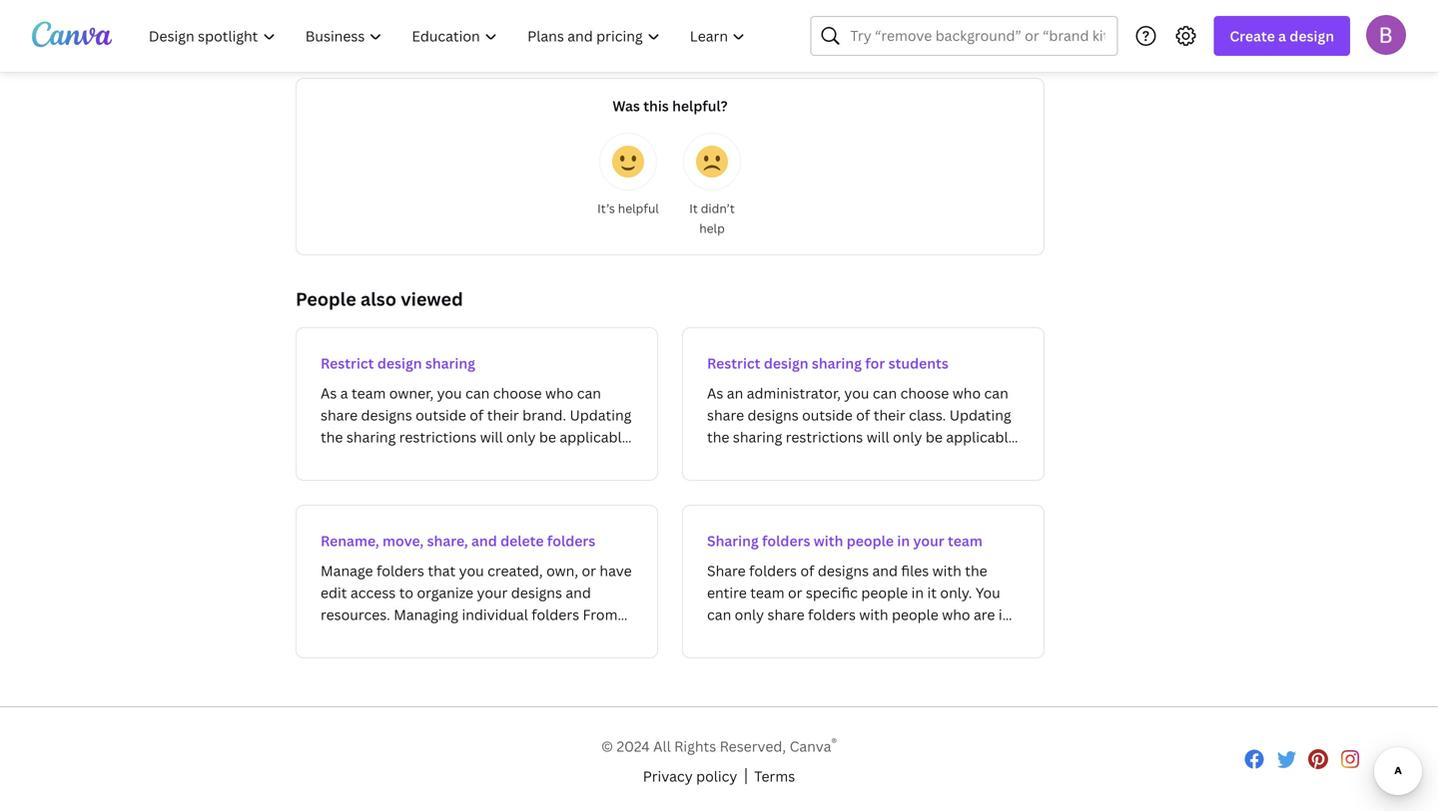 Task type: locate. For each thing, give the bounding box(es) containing it.
helpful
[[618, 200, 659, 217]]

1 horizontal spatial folders
[[762, 532, 810, 551]]

move,
[[383, 532, 424, 551]]

1 horizontal spatial design
[[764, 354, 809, 373]]

design left for
[[764, 354, 809, 373]]

helpful?
[[672, 96, 728, 115]]

create a design button
[[1214, 16, 1350, 56]]

top level navigation element
[[136, 16, 762, 56]]

1 horizontal spatial restrict
[[707, 354, 761, 373]]

2 restrict from the left
[[707, 354, 761, 373]]

Try "remove background" or "brand kit" search field
[[850, 17, 1105, 55]]

didn't
[[701, 200, 735, 217]]

rights
[[674, 738, 716, 757]]

1 sharing from the left
[[425, 354, 475, 373]]

was
[[613, 96, 640, 115]]

it didn't help
[[689, 200, 735, 237]]

sharing down viewed
[[425, 354, 475, 373]]

rename, move, share, and delete folders link
[[296, 505, 658, 659]]

also
[[361, 287, 397, 312]]

©
[[601, 738, 613, 757]]

people
[[296, 287, 356, 312]]

1 horizontal spatial sharing
[[812, 354, 862, 373]]

0 horizontal spatial sharing
[[425, 354, 475, 373]]

design right a
[[1290, 26, 1334, 45]]

this
[[643, 96, 669, 115]]

folders left with
[[762, 532, 810, 551]]

canva
[[790, 738, 831, 757]]

0 horizontal spatial design
[[377, 354, 422, 373]]

sharing folders with people in your team
[[707, 532, 983, 551]]

reserved,
[[720, 738, 786, 757]]

design
[[1290, 26, 1334, 45], [377, 354, 422, 373], [764, 354, 809, 373]]

2 sharing from the left
[[812, 354, 862, 373]]

restrict
[[321, 354, 374, 373], [707, 354, 761, 373]]

your
[[913, 532, 944, 551]]

rename,
[[321, 532, 379, 551]]

restrict design sharing for students link
[[682, 328, 1045, 481]]

restrict for restrict design sharing
[[321, 354, 374, 373]]

folders
[[547, 532, 596, 551], [762, 532, 810, 551]]

a
[[1278, 26, 1286, 45]]

rename, move, share, and delete folders
[[321, 532, 596, 551]]

2 horizontal spatial design
[[1290, 26, 1334, 45]]

0 horizontal spatial folders
[[547, 532, 596, 551]]

design down 'people also viewed'
[[377, 354, 422, 373]]

help
[[699, 220, 725, 237]]

0 horizontal spatial restrict
[[321, 354, 374, 373]]

policy
[[696, 768, 737, 787]]

with
[[814, 532, 843, 551]]

© 2024 all rights reserved, canva ®
[[601, 735, 837, 757]]

sharing
[[425, 354, 475, 373], [812, 354, 862, 373]]

all
[[653, 738, 671, 757]]

🙂 image
[[612, 146, 644, 178]]

😔 image
[[696, 146, 728, 178]]

restrict design sharing for students
[[707, 354, 949, 373]]

sharing left for
[[812, 354, 862, 373]]

1 restrict from the left
[[321, 354, 374, 373]]

team
[[948, 532, 983, 551]]

folders right delete
[[547, 532, 596, 551]]

restrict design sharing
[[321, 354, 475, 373]]

sharing folders with people in your team link
[[682, 505, 1045, 659]]

it's
[[597, 200, 615, 217]]

restrict for restrict design sharing for students
[[707, 354, 761, 373]]

in
[[897, 532, 910, 551]]

was this helpful?
[[613, 96, 728, 115]]

design inside dropdown button
[[1290, 26, 1334, 45]]



Task type: describe. For each thing, give the bounding box(es) containing it.
students
[[888, 354, 949, 373]]

delete
[[500, 532, 544, 551]]

sharing
[[707, 532, 759, 551]]

privacy policy link
[[643, 766, 737, 788]]

®
[[831, 735, 837, 751]]

it
[[689, 200, 698, 217]]

sharing for restrict design sharing for students
[[812, 354, 862, 373]]

for
[[865, 354, 885, 373]]

2024
[[617, 738, 650, 757]]

restrict design sharing link
[[296, 328, 658, 481]]

design for restrict design sharing for students
[[764, 354, 809, 373]]

share,
[[427, 532, 468, 551]]

people
[[847, 532, 894, 551]]

it's helpful
[[597, 200, 659, 217]]

viewed
[[401, 287, 463, 312]]

terms link
[[754, 766, 795, 788]]

2 folders from the left
[[762, 532, 810, 551]]

bob builder image
[[1366, 15, 1406, 55]]

create a design
[[1230, 26, 1334, 45]]

privacy policy
[[643, 768, 737, 787]]

privacy
[[643, 768, 693, 787]]

terms
[[754, 768, 795, 787]]

1 folders from the left
[[547, 532, 596, 551]]

sharing for restrict design sharing
[[425, 354, 475, 373]]

and
[[471, 532, 497, 551]]

create
[[1230, 26, 1275, 45]]

design for restrict design sharing
[[377, 354, 422, 373]]

people also viewed
[[296, 287, 463, 312]]



Task type: vqa. For each thing, say whether or not it's contained in the screenshot.
Game
no



